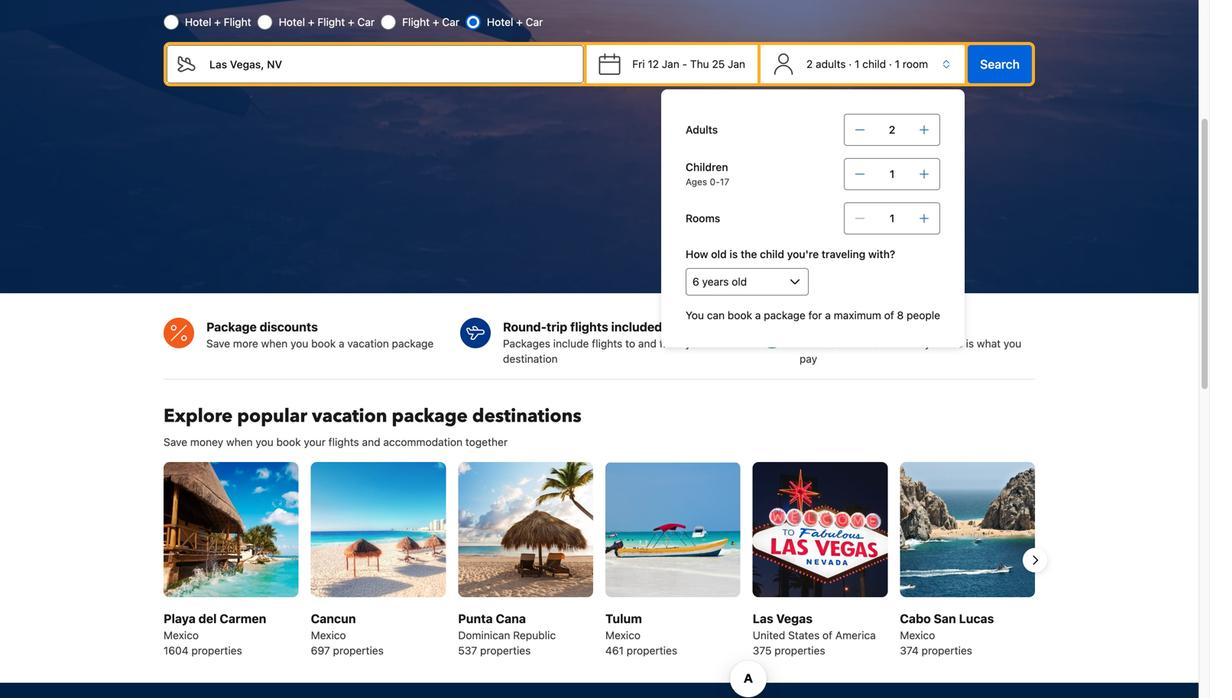 Task type: describe. For each thing, give the bounding box(es) containing it.
you inside explore popular vacation package destinations save money when you book your flights and accommodation together
[[256, 436, 273, 449]]

3 flight from the left
[[402, 16, 430, 28]]

+ for hotel + flight + car
[[308, 16, 315, 28]]

flight for hotel + flight
[[224, 16, 251, 28]]

2 horizontal spatial book
[[728, 309, 752, 322]]

2 horizontal spatial a
[[825, 309, 831, 322]]

vegas
[[776, 612, 813, 626]]

hotel + flight + car
[[279, 16, 375, 28]]

the
[[741, 248, 757, 261]]

old
[[711, 248, 727, 261]]

no
[[800, 320, 816, 334]]

america
[[835, 629, 876, 642]]

8
[[897, 309, 904, 322]]

1 car from the left
[[357, 16, 375, 28]]

states
[[788, 629, 820, 642]]

fri 12 jan - thu 25 jan
[[632, 58, 745, 70]]

–
[[889, 338, 895, 350]]

with?
[[868, 248, 895, 261]]

1 jan from the left
[[662, 58, 679, 70]]

properties inside the cancun mexico 697 properties
[[333, 645, 384, 657]]

rooms
[[686, 212, 720, 225]]

mexico inside the cancun mexico 697 properties
[[311, 629, 346, 642]]

how
[[686, 248, 708, 261]]

cancun mexico 697 properties
[[311, 612, 384, 657]]

you
[[686, 309, 704, 322]]

hotel + flight
[[185, 16, 251, 28]]

is inside no hidden fees all taxes included – what you see is what you pay
[[966, 338, 974, 350]]

room
[[903, 58, 928, 70]]

1 what from the left
[[898, 338, 922, 350]]

you can book a package for a maximum of 8 people
[[686, 309, 940, 322]]

accommodation
[[383, 436, 463, 449]]

cabo
[[900, 612, 931, 626]]

search button
[[968, 45, 1032, 83]]

2 for 2
[[889, 123, 895, 136]]

0 vertical spatial of
[[884, 309, 894, 322]]

playa
[[164, 612, 196, 626]]

2 jan from the left
[[728, 58, 745, 70]]

hidden
[[819, 320, 860, 334]]

flight + car
[[402, 16, 459, 28]]

del
[[198, 612, 217, 626]]

hotel + car
[[487, 16, 543, 28]]

when inside package discounts save more when you book a vacation package
[[261, 338, 288, 350]]

pay
[[800, 353, 817, 365]]

together
[[465, 436, 508, 449]]

mexico inside playa del carmen mexico 1604 properties
[[164, 629, 199, 642]]

more
[[233, 338, 258, 350]]

car for flight + car
[[442, 16, 459, 28]]

375
[[753, 645, 772, 657]]

fri
[[632, 58, 645, 70]]

carmen
[[220, 612, 266, 626]]

punta cana dominican republic 537 properties
[[458, 612, 556, 657]]

a inside package discounts save more when you book a vacation package
[[339, 338, 345, 350]]

playa del carmen mexico 1604 properties
[[164, 612, 266, 657]]

vacation inside explore popular vacation package destinations save money when you book your flights and accommodation together
[[312, 404, 387, 429]]

package inside package discounts save more when you book a vacation package
[[392, 338, 434, 350]]

flight for hotel + flight + car
[[317, 16, 345, 28]]

for
[[808, 309, 822, 322]]

round-
[[503, 320, 547, 334]]

mexico inside tulum mexico 461 properties
[[605, 629, 641, 642]]

hotel for hotel + flight
[[185, 16, 211, 28]]

united
[[753, 629, 785, 642]]

cancun
[[311, 612, 356, 626]]

adults
[[816, 58, 846, 70]]

car for hotel + car
[[526, 16, 543, 28]]

2 adults · 1 child · 1 room
[[806, 58, 928, 70]]

included inside no hidden fees all taxes included – what you see is what you pay
[[844, 338, 886, 350]]

explore popular vacation package destinations region
[[151, 463, 1047, 659]]

1 vertical spatial flights
[[592, 338, 622, 350]]

25
[[712, 58, 725, 70]]

package discounts save more when you book a vacation package
[[206, 320, 434, 350]]

las vegas united states of america 375 properties
[[753, 612, 876, 657]]

children
[[686, 161, 728, 174]]

and inside explore popular vacation package destinations save money when you book your flights and accommodation together
[[362, 436, 380, 449]]

0 vertical spatial package
[[764, 309, 806, 322]]

discounts
[[260, 320, 318, 334]]

1 horizontal spatial a
[[755, 309, 761, 322]]

fees
[[863, 320, 888, 334]]

ages
[[686, 177, 707, 187]]

round-trip flights included packages include flights to and from your destination
[[503, 320, 707, 365]]

popular
[[237, 404, 307, 429]]

2 · from the left
[[889, 58, 892, 70]]

children ages 0-17
[[686, 161, 729, 187]]

you're
[[787, 248, 819, 261]]

tulum mexico 461 properties
[[605, 612, 677, 657]]

included inside round-trip flights included packages include flights to and from your destination
[[611, 320, 662, 334]]

and inside round-trip flights included packages include flights to and from your destination
[[638, 338, 657, 350]]

search
[[980, 57, 1020, 72]]

punta
[[458, 612, 493, 626]]

1 · from the left
[[849, 58, 852, 70]]

-
[[682, 58, 687, 70]]

how old is the child you're traveling with?
[[686, 248, 895, 261]]

properties inside tulum mexico 461 properties
[[627, 645, 677, 657]]

mexico inside cabo san lucas mexico 374 properties
[[900, 629, 935, 642]]

trip
[[547, 320, 567, 334]]

vacation inside package discounts save more when you book a vacation package
[[347, 338, 389, 350]]

money
[[190, 436, 223, 449]]

child for the
[[760, 248, 784, 261]]

maximum
[[834, 309, 881, 322]]

dominican
[[458, 629, 510, 642]]

packages
[[503, 338, 550, 350]]



Task type: locate. For each thing, give the bounding box(es) containing it.
flights
[[570, 320, 608, 334], [592, 338, 622, 350], [329, 436, 359, 449]]

0 vertical spatial and
[[638, 338, 657, 350]]

1 horizontal spatial when
[[261, 338, 288, 350]]

included up to
[[611, 320, 662, 334]]

included down 'fees'
[[844, 338, 886, 350]]

cana
[[496, 612, 526, 626]]

republic
[[513, 629, 556, 642]]

5 properties from the left
[[775, 645, 825, 657]]

· left room
[[889, 58, 892, 70]]

properties inside las vegas united states of america 375 properties
[[775, 645, 825, 657]]

3 + from the left
[[348, 16, 354, 28]]

when inside explore popular vacation package destinations save money when you book your flights and accommodation together
[[226, 436, 253, 449]]

your for included
[[685, 338, 707, 350]]

1 + from the left
[[214, 16, 221, 28]]

0 vertical spatial vacation
[[347, 338, 389, 350]]

0 horizontal spatial and
[[362, 436, 380, 449]]

6 properties from the left
[[922, 645, 972, 657]]

0 horizontal spatial what
[[898, 338, 922, 350]]

properties inside cabo san lucas mexico 374 properties
[[922, 645, 972, 657]]

Where to? field
[[197, 45, 583, 83]]

mexico
[[164, 629, 199, 642], [311, 629, 346, 642], [605, 629, 641, 642], [900, 629, 935, 642]]

1 horizontal spatial book
[[311, 338, 336, 350]]

1 vertical spatial save
[[164, 436, 187, 449]]

child for 1
[[862, 58, 886, 70]]

mexico up the 1604
[[164, 629, 199, 642]]

1 horizontal spatial hotel
[[279, 16, 305, 28]]

1 horizontal spatial your
[[685, 338, 707, 350]]

2 horizontal spatial flight
[[402, 16, 430, 28]]

0-
[[710, 177, 720, 187]]

traveling
[[822, 248, 865, 261]]

5 + from the left
[[516, 16, 523, 28]]

0 horizontal spatial child
[[760, 248, 784, 261]]

tulum
[[605, 612, 642, 626]]

mexico down tulum at the right bottom of page
[[605, 629, 641, 642]]

properties inside playa del carmen mexico 1604 properties
[[191, 645, 242, 657]]

2 vertical spatial flights
[[329, 436, 359, 449]]

your inside explore popular vacation package destinations save money when you book your flights and accommodation together
[[304, 436, 326, 449]]

0 vertical spatial save
[[206, 338, 230, 350]]

0 horizontal spatial ·
[[849, 58, 852, 70]]

3 car from the left
[[526, 16, 543, 28]]

1 vertical spatial book
[[311, 338, 336, 350]]

2 down 2 adults · 1 child · 1 room in the right top of the page
[[889, 123, 895, 136]]

car
[[357, 16, 375, 28], [442, 16, 459, 28], [526, 16, 543, 28]]

can
[[707, 309, 725, 322]]

+ for flight + car
[[433, 16, 439, 28]]

2 horizontal spatial car
[[526, 16, 543, 28]]

your down popular
[[304, 436, 326, 449]]

book right "can"
[[728, 309, 752, 322]]

your for package
[[304, 436, 326, 449]]

of right states
[[823, 629, 832, 642]]

1604
[[164, 645, 189, 657]]

hotel
[[185, 16, 211, 28], [279, 16, 305, 28], [487, 16, 513, 28]]

properties right 697
[[333, 645, 384, 657]]

is right old
[[730, 248, 738, 261]]

1 vertical spatial package
[[392, 338, 434, 350]]

explore popular vacation package destinations save money when you book your flights and accommodation together
[[164, 404, 581, 449]]

flights inside explore popular vacation package destinations save money when you book your flights and accommodation together
[[329, 436, 359, 449]]

child right the
[[760, 248, 784, 261]]

0 horizontal spatial save
[[164, 436, 187, 449]]

2 what from the left
[[977, 338, 1001, 350]]

1 horizontal spatial flight
[[317, 16, 345, 28]]

you inside package discounts save more when you book a vacation package
[[291, 338, 308, 350]]

see
[[946, 338, 963, 350]]

1 properties from the left
[[191, 645, 242, 657]]

you right see
[[1004, 338, 1021, 350]]

explore
[[164, 404, 233, 429]]

of
[[884, 309, 894, 322], [823, 629, 832, 642]]

1
[[855, 58, 860, 70], [895, 58, 900, 70], [890, 168, 895, 180], [890, 212, 895, 225]]

1 vertical spatial included
[[844, 338, 886, 350]]

1 vertical spatial child
[[760, 248, 784, 261]]

+ for hotel + flight
[[214, 16, 221, 28]]

jan right "25"
[[728, 58, 745, 70]]

cabo san lucas mexico 374 properties
[[900, 612, 994, 657]]

and right to
[[638, 338, 657, 350]]

2 horizontal spatial hotel
[[487, 16, 513, 28]]

1 vertical spatial when
[[226, 436, 253, 449]]

book down popular
[[276, 436, 301, 449]]

book down discounts
[[311, 338, 336, 350]]

child left room
[[862, 58, 886, 70]]

your
[[685, 338, 707, 350], [304, 436, 326, 449]]

save inside package discounts save more when you book a vacation package
[[206, 338, 230, 350]]

your right from
[[685, 338, 707, 350]]

697
[[311, 645, 330, 657]]

las
[[753, 612, 773, 626]]

you down discounts
[[291, 338, 308, 350]]

2 for 2 adults · 1 child · 1 room
[[806, 58, 813, 70]]

book inside explore popular vacation package destinations save money when you book your flights and accommodation together
[[276, 436, 301, 449]]

0 vertical spatial 2
[[806, 58, 813, 70]]

0 horizontal spatial hotel
[[185, 16, 211, 28]]

when down discounts
[[261, 338, 288, 350]]

0 horizontal spatial when
[[226, 436, 253, 449]]

537
[[458, 645, 477, 657]]

package
[[206, 320, 257, 334]]

0 horizontal spatial jan
[[662, 58, 679, 70]]

1 horizontal spatial 2
[[889, 123, 895, 136]]

1 horizontal spatial included
[[844, 338, 886, 350]]

0 vertical spatial book
[[728, 309, 752, 322]]

save left money
[[164, 436, 187, 449]]

what
[[898, 338, 922, 350], [977, 338, 1001, 350]]

taxes
[[815, 338, 841, 350]]

properties down del
[[191, 645, 242, 657]]

people
[[907, 309, 940, 322]]

1 horizontal spatial is
[[966, 338, 974, 350]]

and left accommodation
[[362, 436, 380, 449]]

to
[[625, 338, 635, 350]]

+ for hotel + car
[[516, 16, 523, 28]]

of inside las vegas united states of america 375 properties
[[823, 629, 832, 642]]

san
[[934, 612, 956, 626]]

what right the –
[[898, 338, 922, 350]]

book inside package discounts save more when you book a vacation package
[[311, 338, 336, 350]]

2 hotel from the left
[[279, 16, 305, 28]]

374
[[900, 645, 919, 657]]

you left see
[[925, 338, 943, 350]]

1 horizontal spatial what
[[977, 338, 1001, 350]]

a
[[755, 309, 761, 322], [825, 309, 831, 322], [339, 338, 345, 350]]

0 vertical spatial your
[[685, 338, 707, 350]]

12
[[648, 58, 659, 70]]

1 horizontal spatial of
[[884, 309, 894, 322]]

package inside explore popular vacation package destinations save money when you book your flights and accommodation together
[[392, 404, 468, 429]]

mexico up 697
[[311, 629, 346, 642]]

you
[[291, 338, 308, 350], [925, 338, 943, 350], [1004, 338, 1021, 350], [256, 436, 273, 449]]

1 vertical spatial vacation
[[312, 404, 387, 429]]

hotel for hotel + flight + car
[[279, 16, 305, 28]]

17
[[720, 177, 729, 187]]

1 hotel from the left
[[185, 16, 211, 28]]

2 vertical spatial package
[[392, 404, 468, 429]]

0 vertical spatial is
[[730, 248, 738, 261]]

4 mexico from the left
[[900, 629, 935, 642]]

and
[[638, 338, 657, 350], [362, 436, 380, 449]]

properties down dominican at left
[[480, 645, 531, 657]]

3 properties from the left
[[480, 645, 531, 657]]

1 horizontal spatial ·
[[889, 58, 892, 70]]

next image
[[1026, 551, 1044, 570]]

1 vertical spatial 2
[[889, 123, 895, 136]]

1 horizontal spatial car
[[442, 16, 459, 28]]

you down popular
[[256, 436, 273, 449]]

2
[[806, 58, 813, 70], [889, 123, 895, 136]]

thu
[[690, 58, 709, 70]]

·
[[849, 58, 852, 70], [889, 58, 892, 70]]

3 mexico from the left
[[605, 629, 641, 642]]

0 horizontal spatial your
[[304, 436, 326, 449]]

1 vertical spatial of
[[823, 629, 832, 642]]

1 horizontal spatial save
[[206, 338, 230, 350]]

1 vertical spatial is
[[966, 338, 974, 350]]

include
[[553, 338, 589, 350]]

0 vertical spatial included
[[611, 320, 662, 334]]

save
[[206, 338, 230, 350], [164, 436, 187, 449]]

0 vertical spatial child
[[862, 58, 886, 70]]

your inside round-trip flights included packages include flights to and from your destination
[[685, 338, 707, 350]]

0 horizontal spatial book
[[276, 436, 301, 449]]

1 flight from the left
[[224, 16, 251, 28]]

· right adults
[[849, 58, 852, 70]]

save inside explore popular vacation package destinations save money when you book your flights and accommodation together
[[164, 436, 187, 449]]

save down package at the left top of the page
[[206, 338, 230, 350]]

jan
[[662, 58, 679, 70], [728, 58, 745, 70]]

1 vertical spatial your
[[304, 436, 326, 449]]

of left "8"
[[884, 309, 894, 322]]

is
[[730, 248, 738, 261], [966, 338, 974, 350]]

2 left adults
[[806, 58, 813, 70]]

is right see
[[966, 338, 974, 350]]

properties down states
[[775, 645, 825, 657]]

2 mexico from the left
[[311, 629, 346, 642]]

0 horizontal spatial included
[[611, 320, 662, 334]]

mexico down cabo
[[900, 629, 935, 642]]

properties inside punta cana dominican republic 537 properties
[[480, 645, 531, 657]]

1 horizontal spatial jan
[[728, 58, 745, 70]]

0 horizontal spatial car
[[357, 16, 375, 28]]

when
[[261, 338, 288, 350], [226, 436, 253, 449]]

properties right 461
[[627, 645, 677, 657]]

when right money
[[226, 436, 253, 449]]

1 horizontal spatial child
[[862, 58, 886, 70]]

included
[[611, 320, 662, 334], [844, 338, 886, 350]]

properties down "san" on the right bottom
[[922, 645, 972, 657]]

2 + from the left
[[308, 16, 315, 28]]

jan left the '-' at top right
[[662, 58, 679, 70]]

adults
[[686, 123, 718, 136]]

vacation
[[347, 338, 389, 350], [312, 404, 387, 429]]

2 properties from the left
[[333, 645, 384, 657]]

book
[[728, 309, 752, 322], [311, 338, 336, 350], [276, 436, 301, 449]]

hotel for hotel + car
[[487, 16, 513, 28]]

0 horizontal spatial is
[[730, 248, 738, 261]]

1 mexico from the left
[[164, 629, 199, 642]]

2 vertical spatial book
[[276, 436, 301, 449]]

461
[[605, 645, 624, 657]]

0 horizontal spatial flight
[[224, 16, 251, 28]]

4 + from the left
[[433, 16, 439, 28]]

2 car from the left
[[442, 16, 459, 28]]

no hidden fees all taxes included – what you see is what you pay
[[800, 320, 1021, 365]]

flight
[[224, 16, 251, 28], [317, 16, 345, 28], [402, 16, 430, 28]]

0 horizontal spatial a
[[339, 338, 345, 350]]

what right see
[[977, 338, 1001, 350]]

2 flight from the left
[[317, 16, 345, 28]]

+
[[214, 16, 221, 28], [308, 16, 315, 28], [348, 16, 354, 28], [433, 16, 439, 28], [516, 16, 523, 28]]

3 hotel from the left
[[487, 16, 513, 28]]

0 horizontal spatial 2
[[806, 58, 813, 70]]

0 vertical spatial when
[[261, 338, 288, 350]]

all
[[800, 338, 812, 350]]

destinations
[[472, 404, 581, 429]]

1 vertical spatial and
[[362, 436, 380, 449]]

1 horizontal spatial and
[[638, 338, 657, 350]]

from
[[659, 338, 682, 350]]

lucas
[[959, 612, 994, 626]]

0 vertical spatial flights
[[570, 320, 608, 334]]

0 horizontal spatial of
[[823, 629, 832, 642]]

destination
[[503, 353, 558, 365]]

4 properties from the left
[[627, 645, 677, 657]]



Task type: vqa. For each thing, say whether or not it's contained in the screenshot.


